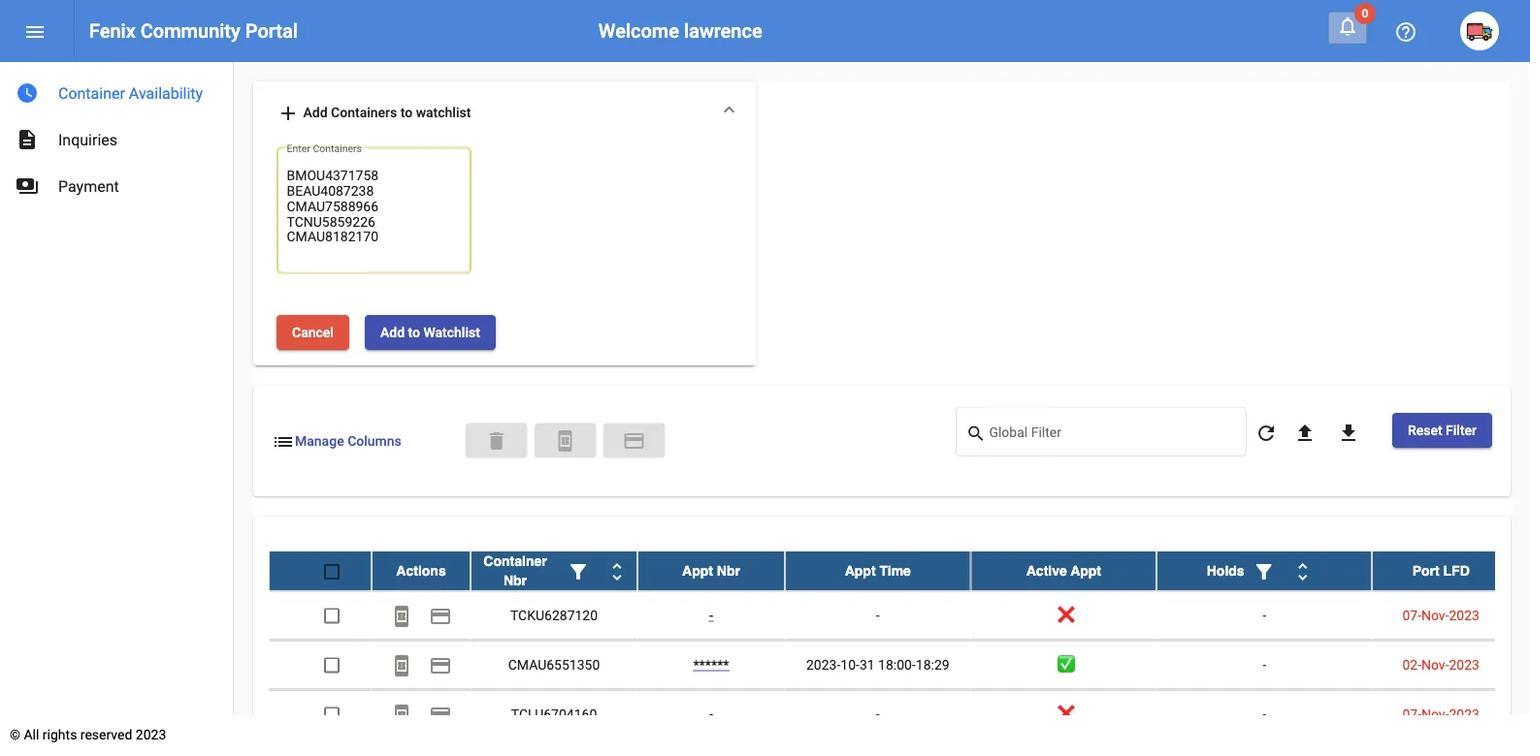 Task type: vqa. For each thing, say whether or not it's contained in the screenshot.


Task type: describe. For each thing, give the bounding box(es) containing it.
appt inside active appt column header
[[1071, 563, 1101, 579]]

container nbr
[[484, 553, 547, 588]]

add
[[277, 102, 300, 125]]

no color image for unfold_more button for holds
[[1291, 560, 1314, 583]]

- link for tclu6704160
[[709, 706, 713, 722]]

no color image for book_online button corresponding to cmau6551350
[[390, 654, 413, 677]]

2 row from the top
[[269, 591, 1510, 641]]

time
[[879, 563, 911, 579]]

availability
[[129, 84, 203, 102]]

help_outline button
[[1386, 12, 1425, 50]]

book_online button for tclu6704160
[[382, 695, 421, 734]]

add to watchlist
[[380, 324, 480, 340]]

appt for appt time
[[845, 563, 876, 579]]

to inside add add containers to watchlist
[[400, 104, 413, 120]]

file_download button
[[1329, 413, 1368, 452]]

active
[[1026, 563, 1067, 579]]

tclu6704160
[[511, 706, 597, 722]]

notifications_none button
[[1328, 12, 1367, 44]]

to inside button
[[408, 324, 420, 340]]

actions column header
[[372, 551, 471, 590]]

✅
[[1057, 657, 1071, 673]]

18:29
[[916, 657, 949, 673]]

- link for tcku6287120
[[709, 607, 713, 623]]

31
[[860, 657, 875, 673]]

4 row from the top
[[269, 690, 1510, 740]]

unfold_more button for container nbr
[[598, 551, 636, 590]]

watchlist
[[423, 324, 480, 340]]

delete button
[[465, 424, 527, 459]]

02-nov-2023
[[1402, 657, 1480, 673]]

no color image containing list
[[272, 430, 295, 453]]

07- for tcku6287120
[[1402, 607, 1421, 623]]

unfold_more button for holds
[[1283, 551, 1322, 590]]

rights
[[43, 727, 77, 743]]

10-
[[841, 657, 860, 673]]

watchlist
[[416, 104, 471, 120]]

nov- for tclu6704160
[[1421, 706, 1449, 722]]

grid containing filter_alt
[[269, 551, 1510, 755]]

no color image for book_online button related to tcku6287120
[[390, 605, 413, 628]]

book_online for cmau6551350
[[390, 654, 413, 677]]

❌ for tclu6704160
[[1057, 706, 1071, 722]]

add add containers to watchlist
[[277, 102, 471, 125]]

welcome
[[599, 19, 679, 42]]

unfold_more for container nbr
[[605, 560, 629, 583]]

filter_alt button for holds
[[1244, 551, 1283, 590]]

all
[[24, 727, 39, 743]]

nov- for tcku6287120
[[1421, 607, 1449, 623]]

delete
[[485, 430, 508, 453]]

refresh
[[1254, 422, 1278, 445]]

payment button for cmau6551350
[[421, 646, 460, 684]]

refresh button
[[1247, 413, 1286, 452]]

portal
[[245, 19, 298, 42]]

2023 for tclu6704160
[[1449, 706, 1480, 722]]

cancel button
[[277, 315, 349, 350]]

1 column header from the left
[[471, 551, 637, 590]]

unfold_more for holds
[[1291, 560, 1314, 583]]

reset filter button
[[1392, 413, 1492, 448]]

payment button for tcku6287120
[[421, 596, 460, 635]]

file_upload button
[[1286, 413, 1324, 452]]

add inside add add containers to watchlist
[[303, 104, 328, 120]]

no color image for 'menu' button
[[23, 20, 47, 43]]

2023 right reserved
[[136, 727, 166, 743]]

no color image inside unfold_more button
[[605, 560, 629, 583]]

nbr for appt nbr
[[717, 563, 740, 579]]

list manage columns
[[272, 430, 401, 453]]

list
[[272, 430, 295, 453]]

2 column header from the left
[[1157, 551, 1372, 590]]

port lfd
[[1412, 563, 1470, 579]]

nov- for cmau6551350
[[1421, 657, 1449, 673]]

1 filter_alt from the left
[[567, 560, 590, 583]]

manage
[[295, 434, 344, 450]]

payment for tcku6287120
[[429, 605, 452, 628]]

no color image containing add
[[277, 102, 300, 125]]

❌ for tcku6287120
[[1057, 607, 1071, 623]]

reserved
[[80, 727, 132, 743]]

add inside button
[[380, 324, 405, 340]]

no color image inside help_outline popup button
[[1394, 20, 1418, 43]]

no color image containing book_online
[[553, 430, 577, 453]]

no color image for notifications_none popup button
[[1336, 15, 1359, 38]]

payment
[[58, 177, 119, 196]]

file_upload
[[1293, 422, 1317, 445]]

description
[[16, 128, 39, 151]]

help_outline
[[1394, 20, 1418, 43]]



Task type: locate. For each thing, give the bounding box(es) containing it.
1 nov- from the top
[[1421, 607, 1449, 623]]

0 horizontal spatial filter_alt button
[[559, 551, 598, 590]]

2023 for cmau6551350
[[1449, 657, 1480, 673]]

actions
[[396, 563, 446, 579]]

1 vertical spatial to
[[408, 324, 420, 340]]

menu
[[23, 20, 47, 43]]

no color image containing payments
[[16, 175, 39, 198]]

0 vertical spatial 07-nov-2023
[[1402, 607, 1480, 623]]

no color image inside unfold_more button
[[1291, 560, 1314, 583]]

2 07-nov-2023 from the top
[[1402, 706, 1480, 722]]

no color image containing search
[[966, 422, 989, 446]]

nov- down port lfd
[[1421, 657, 1449, 673]]

1 vertical spatial - link
[[709, 706, 713, 722]]

reset
[[1408, 422, 1442, 438]]

18:00-
[[878, 657, 916, 673]]

2 vertical spatial nov-
[[1421, 706, 1449, 722]]

2 filter_alt button from the left
[[1244, 551, 1283, 590]]

unfold_more button
[[598, 551, 636, 590], [1283, 551, 1322, 590]]

appt inside appt time column header
[[845, 563, 876, 579]]

07- for tclu6704160
[[1402, 706, 1421, 722]]

Global Watchlist Filter field
[[989, 428, 1237, 443]]

2023-
[[806, 657, 841, 673]]

appt nbr column header
[[637, 551, 785, 590]]

1 horizontal spatial column header
[[1157, 551, 1372, 590]]

2023
[[1449, 607, 1480, 623], [1449, 657, 1480, 673], [1449, 706, 1480, 722], [136, 727, 166, 743]]

container
[[58, 84, 125, 102], [484, 553, 547, 569]]

0 vertical spatial container
[[58, 84, 125, 102]]

cancel
[[292, 324, 334, 340]]

no color image inside file_upload button
[[1293, 422, 1317, 445]]

appt up ****** link
[[682, 563, 713, 579]]

0 vertical spatial to
[[400, 104, 413, 120]]

2023 right 02-
[[1449, 657, 1480, 673]]

1 horizontal spatial container
[[484, 553, 547, 569]]

payment button for tclu6704160
[[421, 695, 460, 734]]

1 - link from the top
[[709, 607, 713, 623]]

©
[[10, 727, 20, 743]]

0 horizontal spatial appt
[[682, 563, 713, 579]]

0 vertical spatial nov-
[[1421, 607, 1449, 623]]

unfold_more button up tcku6287120
[[598, 551, 636, 590]]

0 vertical spatial add
[[303, 104, 328, 120]]

1 row from the top
[[269, 551, 1510, 591]]

1 filter_alt button from the left
[[559, 551, 598, 590]]

2 07- from the top
[[1402, 706, 1421, 722]]

fenix community portal
[[89, 19, 298, 42]]

no color image inside file_download button
[[1337, 422, 1360, 445]]

0 horizontal spatial unfold_more
[[605, 560, 629, 583]]

add left watchlist
[[380, 324, 405, 340]]

appt inside appt nbr column header
[[682, 563, 713, 579]]

- link down ****** link
[[709, 706, 713, 722]]

07- down 02-
[[1402, 706, 1421, 722]]

nbr for container nbr
[[503, 573, 527, 588]]

1 vertical spatial nov-
[[1421, 657, 1449, 673]]

filter_alt button
[[559, 551, 598, 590], [1244, 551, 1283, 590]]

nbr up tcku6287120
[[503, 573, 527, 588]]

07-nov-2023 down the 02-nov-2023
[[1402, 706, 1480, 722]]

unfold_more right holds filter_alt
[[1291, 560, 1314, 583]]

1 07- from the top
[[1402, 607, 1421, 623]]

0 vertical spatial 07-
[[1402, 607, 1421, 623]]

1 horizontal spatial filter_alt button
[[1244, 551, 1283, 590]]

2 horizontal spatial appt
[[1071, 563, 1101, 579]]

nbr inside container nbr
[[503, 573, 527, 588]]

book_online button for cmau6551350
[[382, 646, 421, 684]]

no color image containing file_download
[[1337, 422, 1360, 445]]

07- down "port"
[[1402, 607, 1421, 623]]

1 horizontal spatial nbr
[[717, 563, 740, 579]]

row
[[269, 551, 1510, 591], [269, 591, 1510, 641], [269, 641, 1510, 690], [269, 690, 1510, 740]]

no color image containing unfold_more
[[1291, 560, 1314, 583]]

container for nbr
[[484, 553, 547, 569]]

grid
[[269, 551, 1510, 755]]

1 horizontal spatial unfold_more button
[[1283, 551, 1322, 590]]

watch_later
[[16, 82, 39, 105]]

02-
[[1402, 657, 1421, 673]]

None text field
[[287, 166, 461, 262]]

no color image for the payment button related to cmau6551350
[[429, 654, 452, 677]]

port lfd column header
[[1372, 551, 1510, 590]]

07-nov-2023
[[1402, 607, 1480, 623], [1402, 706, 1480, 722]]

no color image containing file_upload
[[1293, 422, 1317, 445]]

0 horizontal spatial add
[[303, 104, 328, 120]]

1 horizontal spatial add
[[380, 324, 405, 340]]

nbr up ****** link
[[717, 563, 740, 579]]

to
[[400, 104, 413, 120], [408, 324, 420, 340]]

1 vertical spatial 07-nov-2023
[[1402, 706, 1480, 722]]

0 horizontal spatial unfold_more button
[[598, 551, 636, 590]]

2 filter_alt from the left
[[1252, 560, 1276, 583]]

no color image
[[1336, 15, 1359, 38], [23, 20, 47, 43], [16, 128, 39, 151], [16, 175, 39, 198], [1291, 560, 1314, 583], [390, 605, 413, 628], [390, 654, 413, 677], [429, 654, 452, 677], [390, 704, 413, 727]]

no color image containing watch_later
[[16, 82, 39, 105]]

welcome lawrence
[[599, 19, 762, 42]]

2 unfold_more button from the left
[[1283, 551, 1322, 590]]

******
[[693, 657, 729, 673]]

2 ❌ from the top
[[1057, 706, 1071, 722]]

no color image inside 'menu' button
[[23, 20, 47, 43]]

container availability
[[58, 84, 203, 102]]

1 horizontal spatial filter_alt
[[1252, 560, 1276, 583]]

****** link
[[693, 657, 729, 673]]

appt time column header
[[785, 551, 971, 590]]

-
[[709, 607, 713, 623], [876, 607, 880, 623], [1263, 607, 1266, 623], [1263, 657, 1266, 673], [709, 706, 713, 722], [876, 706, 880, 722], [1263, 706, 1266, 722]]

1 appt from the left
[[682, 563, 713, 579]]

holds filter_alt
[[1207, 560, 1276, 583]]

tcku6287120
[[510, 607, 598, 623]]

navigation
[[0, 62, 233, 210]]

appt
[[682, 563, 713, 579], [845, 563, 876, 579], [1071, 563, 1101, 579]]

07-nov-2023 for tclu6704160
[[1402, 706, 1480, 722]]

filter_alt
[[567, 560, 590, 583], [1252, 560, 1276, 583]]

no color image containing unfold_more
[[605, 560, 629, 583]]

notifications_none
[[1336, 15, 1359, 38]]

add to watchlist button
[[365, 315, 496, 350]]

no color image containing refresh
[[1254, 422, 1278, 445]]

1 07-nov-2023 from the top
[[1402, 607, 1480, 623]]

column header
[[471, 551, 637, 590], [1157, 551, 1372, 590]]

2023 down lfd
[[1449, 607, 1480, 623]]

add
[[303, 104, 328, 120], [380, 324, 405, 340]]

containers
[[331, 104, 397, 120]]

❌ down the ✅
[[1057, 706, 1071, 722]]

❌ down active appt column header
[[1057, 607, 1071, 623]]

reset filter
[[1408, 422, 1477, 438]]

2 nov- from the top
[[1421, 657, 1449, 673]]

3 nov- from the top
[[1421, 706, 1449, 722]]

1 horizontal spatial unfold_more
[[1291, 560, 1314, 583]]

payment
[[622, 430, 645, 453], [429, 605, 452, 628], [429, 654, 452, 677], [429, 704, 452, 727]]

2 appt from the left
[[845, 563, 876, 579]]

1 ❌ from the top
[[1057, 607, 1071, 623]]

search
[[966, 423, 986, 444]]

1 vertical spatial 07-
[[1402, 706, 1421, 722]]

row containing filter_alt
[[269, 551, 1510, 591]]

active appt
[[1026, 563, 1101, 579]]

no color image containing help_outline
[[1394, 20, 1418, 43]]

1 horizontal spatial appt
[[845, 563, 876, 579]]

inquiries
[[58, 130, 117, 149]]

book_online for tcku6287120
[[390, 605, 413, 628]]

holds
[[1207, 563, 1244, 579]]

3 row from the top
[[269, 641, 1510, 690]]

2023 down the 02-nov-2023
[[1449, 706, 1480, 722]]

1 unfold_more button from the left
[[598, 551, 636, 590]]

no color image
[[1394, 20, 1418, 43], [16, 82, 39, 105], [277, 102, 300, 125], [1254, 422, 1278, 445], [1293, 422, 1317, 445], [1337, 422, 1360, 445], [966, 422, 989, 446], [272, 430, 295, 453], [553, 430, 577, 453], [622, 430, 645, 453], [567, 560, 590, 583], [605, 560, 629, 583], [1252, 560, 1276, 583], [429, 605, 452, 628], [429, 704, 452, 727]]

payment for tclu6704160
[[429, 704, 452, 727]]

nbr
[[717, 563, 740, 579], [503, 573, 527, 588]]

nov-
[[1421, 607, 1449, 623], [1421, 657, 1449, 673], [1421, 706, 1449, 722]]

community
[[140, 19, 240, 42]]

filter_alt up tcku6287120
[[567, 560, 590, 583]]

07-nov-2023 down port lfd column header
[[1402, 607, 1480, 623]]

filter_alt right the 'holds'
[[1252, 560, 1276, 583]]

nbr inside appt nbr column header
[[717, 563, 740, 579]]

columns
[[347, 434, 401, 450]]

appt for appt nbr
[[682, 563, 713, 579]]

nov- down port lfd column header
[[1421, 607, 1449, 623]]

no color image containing notifications_none
[[1336, 15, 1359, 38]]

unfold_more button right holds filter_alt
[[1283, 551, 1322, 590]]

no color image containing description
[[16, 128, 39, 151]]

- link down appt nbr column header
[[709, 607, 713, 623]]

book_online for tclu6704160
[[390, 704, 413, 727]]

no color image containing menu
[[23, 20, 47, 43]]

no color image inside notifications_none popup button
[[1336, 15, 1359, 38]]

07-
[[1402, 607, 1421, 623], [1402, 706, 1421, 722]]

3 appt from the left
[[1071, 563, 1101, 579]]

❌
[[1057, 607, 1071, 623], [1057, 706, 1071, 722]]

2 unfold_more from the left
[[1291, 560, 1314, 583]]

07-nov-2023 for tcku6287120
[[1402, 607, 1480, 623]]

1 unfold_more from the left
[[605, 560, 629, 583]]

1 vertical spatial ❌
[[1057, 706, 1071, 722]]

appt time
[[845, 563, 911, 579]]

2023-10-31 18:00-18:29
[[806, 657, 949, 673]]

no color image containing payment
[[429, 654, 452, 677]]

add right add
[[303, 104, 328, 120]]

0 horizontal spatial filter_alt
[[567, 560, 590, 583]]

1 vertical spatial add
[[380, 324, 405, 340]]

- link
[[709, 607, 713, 623], [709, 706, 713, 722]]

active appt column header
[[971, 551, 1157, 590]]

container up inquiries
[[58, 84, 125, 102]]

unfold_more left appt nbr
[[605, 560, 629, 583]]

appt nbr
[[682, 563, 740, 579]]

nov- down the 02-nov-2023
[[1421, 706, 1449, 722]]

payment button
[[603, 424, 665, 459], [421, 596, 460, 635], [421, 646, 460, 684], [421, 695, 460, 734]]

2023 for tcku6287120
[[1449, 607, 1480, 623]]

appt left time
[[845, 563, 876, 579]]

0 horizontal spatial column header
[[471, 551, 637, 590]]

filter
[[1446, 422, 1477, 438]]

unfold_more
[[605, 560, 629, 583], [1291, 560, 1314, 583]]

container for availability
[[58, 84, 125, 102]]

port
[[1412, 563, 1439, 579]]

lawrence
[[684, 19, 762, 42]]

fenix
[[89, 19, 136, 42]]

appt right active
[[1071, 563, 1101, 579]]

0 horizontal spatial nbr
[[503, 573, 527, 588]]

© all rights reserved 2023
[[10, 727, 166, 743]]

payments
[[16, 175, 39, 198]]

book_online button for tcku6287120
[[382, 596, 421, 635]]

2 - link from the top
[[709, 706, 713, 722]]

cmau6551350
[[508, 657, 600, 673]]

no color image for book_online button related to tclu6704160
[[390, 704, 413, 727]]

no color image inside the payment button
[[429, 654, 452, 677]]

navigation containing watch_later
[[0, 62, 233, 210]]

no color image inside navigation
[[16, 82, 39, 105]]

book_online
[[553, 430, 577, 453], [390, 605, 413, 628], [390, 654, 413, 677], [390, 704, 413, 727]]

1 vertical spatial container
[[484, 553, 547, 569]]

container up tcku6287120
[[484, 553, 547, 569]]

filter_alt button for container nbr
[[559, 551, 598, 590]]

no color image inside refresh button
[[1254, 422, 1278, 445]]

lfd
[[1443, 563, 1470, 579]]

menu button
[[16, 12, 54, 50]]

0 vertical spatial - link
[[709, 607, 713, 623]]

0 horizontal spatial container
[[58, 84, 125, 102]]

delete image
[[485, 430, 508, 453]]

book_online button
[[534, 424, 596, 459], [382, 596, 421, 635], [382, 646, 421, 684], [382, 695, 421, 734]]

file_download
[[1337, 422, 1360, 445]]

0 vertical spatial ❌
[[1057, 607, 1071, 623]]

payment for cmau6551350
[[429, 654, 452, 677]]



